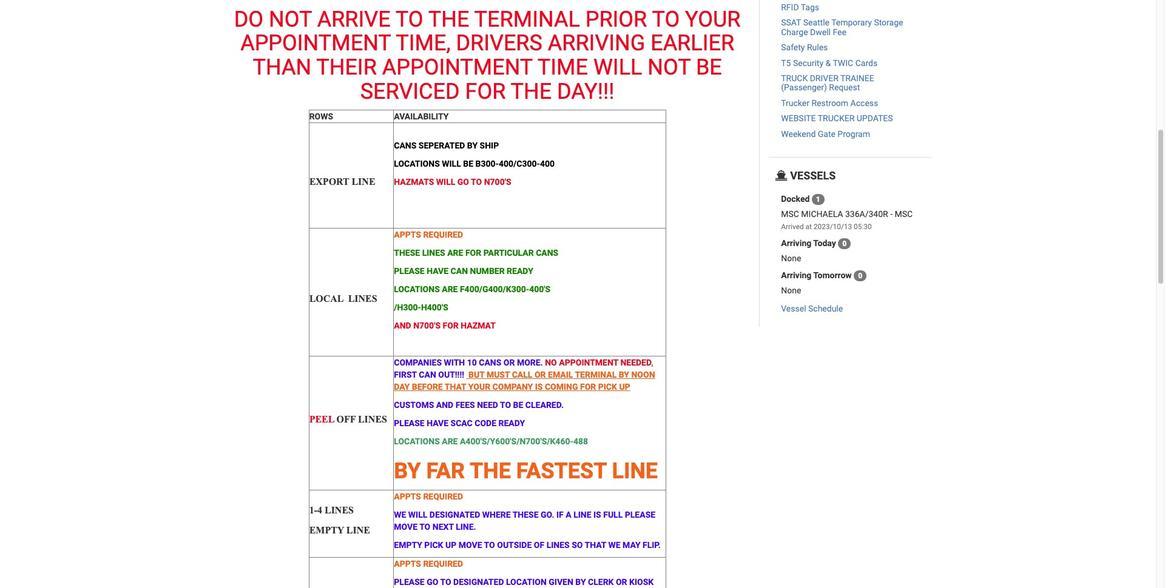 Task type: locate. For each thing, give the bounding box(es) containing it.
0 vertical spatial pick
[[598, 382, 617, 392]]

3 appts required from the top
[[394, 560, 463, 569]]

1 horizontal spatial or
[[535, 370, 546, 380]]

0 horizontal spatial empty
[[309, 526, 344, 536]]

cleared.
[[526, 401, 564, 410]]

required for to
[[423, 560, 463, 569]]

0 vertical spatial required
[[423, 230, 463, 240]]

340r
[[869, 209, 889, 219]]

empty line
[[309, 526, 370, 536]]

none up vessel
[[781, 286, 802, 295]]

0 horizontal spatial 0
[[843, 240, 847, 248]]

appts for we
[[394, 492, 421, 502]]

vessel schedule
[[781, 304, 843, 314]]

locations up hazmats
[[394, 159, 440, 169]]

0 horizontal spatial move
[[394, 522, 418, 532]]

1 horizontal spatial your
[[685, 7, 741, 32]]

0 for today
[[843, 240, 847, 248]]

and left fees
[[436, 401, 454, 410]]

rules
[[807, 43, 828, 52]]

have for h400's
[[427, 267, 449, 276]]

0 vertical spatial appts required
[[394, 230, 463, 240]]

2 have from the top
[[427, 419, 449, 429]]

can up locations are f400/g400/k300-400's
[[451, 267, 468, 276]]

trucker restroom access link
[[781, 98, 879, 108]]

required up these lines are for particular cans
[[423, 230, 463, 240]]

trainee
[[841, 73, 875, 83]]

is left full
[[594, 510, 601, 520]]

3 appts from the top
[[394, 560, 421, 569]]

2 none from the top
[[781, 286, 802, 295]]

1 vertical spatial these
[[513, 510, 539, 520]]

are for h400's
[[442, 285, 458, 294]]

0 horizontal spatial up
[[446, 541, 457, 550]]

will for locations will be b300-400/c300-400
[[442, 159, 461, 169]]

1 horizontal spatial we
[[609, 541, 621, 550]]

outside
[[497, 541, 532, 550]]

that down out!!!! at the bottom of the page
[[445, 382, 466, 392]]

0 vertical spatial can
[[451, 267, 468, 276]]

fee
[[833, 27, 847, 37]]

1 vertical spatial that
[[585, 541, 606, 550]]

or up that your company is coming for pick up
[[535, 370, 546, 380]]

1 vertical spatial pick
[[425, 541, 443, 550]]

1 vertical spatial none
[[781, 286, 802, 295]]

3 required from the top
[[423, 560, 463, 569]]

have left scac
[[427, 419, 449, 429]]

arriving down arrived
[[781, 238, 812, 248]]

locations down 'customs'
[[394, 437, 440, 447]]

are down please have can number ready
[[442, 285, 458, 294]]

2 vertical spatial appts required
[[394, 560, 463, 569]]

or left kiosk
[[616, 578, 627, 587]]

up down next
[[446, 541, 457, 550]]

0 vertical spatial ready
[[507, 267, 533, 276]]

0 horizontal spatial pick
[[425, 541, 443, 550]]

program
[[838, 129, 870, 139]]

cans down availability
[[394, 141, 417, 150]]

none down arrived
[[781, 254, 802, 263]]

10
[[467, 358, 477, 368]]

0 vertical spatial go
[[458, 177, 469, 187]]

these left go.
[[513, 510, 539, 520]]

that right so
[[585, 541, 606, 550]]

and down the /h300-
[[394, 321, 411, 331]]

appts required for will
[[394, 492, 463, 502]]

empty pick up move to outside of lines so that we may flip.
[[394, 541, 661, 550]]

0 vertical spatial locations
[[394, 159, 440, 169]]

1 horizontal spatial cans
[[479, 358, 502, 368]]

hazmats
[[394, 177, 434, 187]]

2 horizontal spatial be
[[696, 55, 722, 80]]

1 none from the top
[[781, 254, 802, 263]]

0 right tomorrow
[[858, 272, 863, 280]]

0 vertical spatial appts
[[394, 230, 421, 240]]

1 vertical spatial appts required
[[394, 492, 463, 502]]

to down next
[[440, 578, 451, 587]]

1 vertical spatial have
[[427, 419, 449, 429]]

0 horizontal spatial be
[[463, 159, 474, 169]]

lines right 'of' at bottom
[[547, 541, 570, 550]]

to left next
[[420, 522, 431, 532]]

can up 'before'
[[419, 370, 436, 380]]

please for please have scac code ready
[[394, 419, 425, 429]]

for right coming at the left bottom of the page
[[580, 382, 596, 392]]

0 horizontal spatial that
[[445, 382, 466, 392]]

1 horizontal spatial be
[[513, 401, 524, 410]]

1 appts required from the top
[[394, 230, 463, 240]]

1 horizontal spatial pick
[[598, 382, 617, 392]]

-
[[891, 209, 893, 219]]

ready for h400's
[[507, 267, 533, 276]]

n700's down b300-
[[484, 177, 511, 187]]

seattle
[[804, 18, 830, 28]]

1 horizontal spatial these
[[513, 510, 539, 520]]

3 locations from the top
[[394, 437, 440, 447]]

locations up /h300-h400's at left bottom
[[394, 285, 440, 294]]

required for designated
[[423, 492, 463, 502]]

will right hazmats
[[436, 177, 455, 187]]

terminal
[[474, 7, 580, 32], [573, 370, 617, 380]]

0 vertical spatial we
[[394, 510, 406, 520]]

1 vertical spatial or
[[535, 370, 546, 380]]

will inside we will designated where these go. if a line is full please move to next line.
[[408, 510, 428, 520]]

0 vertical spatial not
[[269, 7, 312, 32]]

none inside 'arriving tomorrow 0 none'
[[781, 286, 802, 295]]

by down needed
[[619, 370, 629, 380]]

1 vertical spatial the
[[511, 79, 552, 104]]

0 vertical spatial is
[[535, 382, 543, 392]]

weekend
[[781, 129, 816, 139]]

appts required down next
[[394, 560, 463, 569]]

2 vertical spatial or
[[616, 578, 627, 587]]

2 horizontal spatial or
[[616, 578, 627, 587]]

2 vertical spatial appts
[[394, 560, 421, 569]]

these inside we will designated where these go. if a line is full please move to next line.
[[513, 510, 539, 520]]

2 arriving from the top
[[781, 270, 812, 280]]

msc
[[781, 209, 799, 219], [895, 209, 913, 219]]

ready down particular
[[507, 267, 533, 276]]

2 locations from the top
[[394, 285, 440, 294]]

are down please have scac code ready
[[442, 437, 458, 447]]

appts for these
[[394, 230, 421, 240]]

but
[[469, 370, 485, 380]]

need
[[477, 401, 498, 410]]

to right prior
[[652, 7, 680, 32]]

please
[[394, 267, 425, 276], [394, 419, 425, 429], [625, 510, 656, 520], [394, 578, 425, 587]]

2 appts from the top
[[394, 492, 421, 502]]

0 horizontal spatial go
[[427, 578, 438, 587]]

1 vertical spatial are
[[442, 285, 458, 294]]

cans up 400's
[[536, 248, 559, 258]]

2 required from the top
[[423, 492, 463, 502]]

appointment
[[240, 31, 391, 56], [382, 55, 533, 80], [559, 358, 619, 368]]

1 have from the top
[[427, 267, 449, 276]]

1 vertical spatial n700's
[[413, 321, 441, 331]]

0 horizontal spatial these
[[394, 248, 420, 258]]

1 horizontal spatial go
[[458, 177, 469, 187]]

is up the cleared.
[[535, 382, 543, 392]]

up down needed
[[619, 382, 630, 392]]

2 vertical spatial locations
[[394, 437, 440, 447]]

appts required down far
[[394, 492, 463, 502]]

do
[[234, 7, 264, 32]]

none for today
[[781, 254, 802, 263]]

0 horizontal spatial not
[[269, 7, 312, 32]]

1 horizontal spatial msc
[[895, 209, 913, 219]]

will down far
[[408, 510, 428, 520]]

designated left location
[[453, 578, 504, 587]]

2 vertical spatial required
[[423, 560, 463, 569]]

1 horizontal spatial 0
[[858, 272, 863, 280]]

2 vertical spatial be
[[513, 401, 524, 410]]

cans up the first can out!!!! but must call or email
[[479, 358, 502, 368]]

lines up please have can number ready
[[422, 248, 445, 258]]

1 horizontal spatial that
[[585, 541, 606, 550]]

arrive
[[317, 7, 391, 32]]

f400/g400/k300-
[[460, 285, 529, 294]]

will for we will designated where these go. if a line is full please move to next line.
[[408, 510, 428, 520]]

line.
[[456, 522, 476, 532]]

1-4 lines
[[309, 506, 354, 516]]

before
[[412, 382, 443, 392]]

n700's down /h300-h400's at left bottom
[[413, 321, 441, 331]]

1 vertical spatial is
[[594, 510, 601, 520]]

locations for /h300-
[[394, 285, 440, 294]]

will up hazmats will go to n700's
[[442, 159, 461, 169]]

1 locations from the top
[[394, 159, 440, 169]]

1 appts from the top
[[394, 230, 421, 240]]

terminal up time
[[474, 7, 580, 32]]

arrived
[[781, 223, 804, 231]]

have up h400's
[[427, 267, 449, 276]]

rows
[[309, 112, 333, 121]]

1 vertical spatial required
[[423, 492, 463, 502]]

up
[[619, 382, 630, 392], [446, 541, 457, 550]]

1 horizontal spatial is
[[594, 510, 601, 520]]

0 horizontal spatial or
[[504, 358, 515, 368]]

terminal up coming at the left bottom of the page
[[573, 370, 617, 380]]

move inside we will designated where these go. if a line is full please move to next line.
[[394, 522, 418, 532]]

export line
[[309, 177, 376, 187]]

0 vertical spatial designated
[[430, 510, 480, 520]]

designated up line.
[[430, 510, 480, 520]]

fees
[[456, 401, 475, 410]]

empty
[[309, 526, 344, 536], [394, 541, 422, 550]]

move down line.
[[459, 541, 482, 550]]

required
[[423, 230, 463, 240], [423, 492, 463, 502], [423, 560, 463, 569]]

export
[[309, 177, 349, 187]]

will for hazmats will go to n700's
[[436, 177, 455, 187]]

0 inside arriving today 0 none
[[843, 240, 847, 248]]

arriving down arriving today 0 none
[[781, 270, 812, 280]]

their
[[316, 55, 377, 80]]

appts required up please have can number ready
[[394, 230, 463, 240]]

msc up arrived
[[781, 209, 799, 219]]

lines
[[422, 248, 445, 258], [348, 294, 377, 304], [358, 415, 387, 425], [325, 506, 354, 516], [547, 541, 570, 550]]

0 horizontal spatial cans
[[394, 141, 417, 150]]

or up must
[[504, 358, 515, 368]]

where
[[482, 510, 511, 520]]

0 vertical spatial have
[[427, 267, 449, 276]]

empty for empty line
[[309, 526, 344, 536]]

please have can number ready
[[394, 267, 533, 276]]

1 vertical spatial ready
[[499, 419, 525, 429]]

1 vertical spatial be
[[463, 159, 474, 169]]

go down locations will be b300-400/c300-400
[[458, 177, 469, 187]]

1 vertical spatial appts
[[394, 492, 421, 502]]

than
[[253, 55, 311, 80]]

vessel schedule link
[[781, 304, 843, 314]]

1 vertical spatial arriving
[[781, 270, 812, 280]]

2023/10/13
[[814, 223, 852, 231]]

1 vertical spatial go
[[427, 578, 438, 587]]

time,
[[396, 31, 451, 56]]

1 required from the top
[[423, 230, 463, 240]]

these
[[394, 248, 420, 258], [513, 510, 539, 520]]

these up the /h300-
[[394, 248, 420, 258]]

rfid tags ssat seattle temporary storage charge dwell fee safety rules t5 security & twic cards truck driver trainee (passenger) request trucker restroom access website trucker updates weekend gate program
[[781, 2, 904, 139]]

2 vertical spatial are
[[442, 437, 458, 447]]

1 vertical spatial locations
[[394, 285, 440, 294]]

locations for by
[[394, 437, 440, 447]]

1 arriving from the top
[[781, 238, 812, 248]]

0 vertical spatial terminal
[[474, 7, 580, 32]]

restroom
[[812, 98, 849, 108]]

full
[[604, 510, 623, 520]]

1 vertical spatial empty
[[394, 541, 422, 550]]

none inside arriving today 0 none
[[781, 254, 802, 263]]

locations
[[394, 159, 440, 169], [394, 285, 440, 294], [394, 437, 440, 447]]

0 horizontal spatial can
[[419, 370, 436, 380]]

2 appts required from the top
[[394, 492, 463, 502]]

0 vertical spatial none
[[781, 254, 802, 263]]

company
[[493, 382, 533, 392]]

lines right 4
[[325, 506, 354, 516]]

pick right coming at the left bottom of the page
[[598, 382, 617, 392]]

0 vertical spatial the
[[428, 7, 469, 32]]

a
[[566, 510, 572, 520]]

ready up a400's/y600's/n700's/k460-
[[499, 419, 525, 429]]

appts required
[[394, 230, 463, 240], [394, 492, 463, 502], [394, 560, 463, 569]]

1 horizontal spatial n700's
[[484, 177, 511, 187]]

arriving inside arriving today 0 none
[[781, 238, 812, 248]]

1 vertical spatial move
[[459, 541, 482, 550]]

0 vertical spatial are
[[447, 248, 463, 258]]

updates
[[857, 114, 893, 123]]

go
[[458, 177, 469, 187], [427, 578, 438, 587]]

tomorrow
[[814, 270, 852, 280]]

by right given
[[576, 578, 586, 587]]

are up please have can number ready
[[447, 248, 463, 258]]

that
[[445, 382, 466, 392], [585, 541, 606, 550]]

arriving for today
[[781, 238, 812, 248]]

required down next
[[423, 560, 463, 569]]

1 vertical spatial 0
[[858, 272, 863, 280]]

0 vertical spatial your
[[685, 7, 741, 32]]

email
[[548, 370, 573, 380]]

number
[[470, 267, 505, 276]]

1 vertical spatial not
[[648, 55, 691, 80]]

will inside do not arrive to the terminal prior to your appointment time, drivers arriving earlier than their appointment time will not be serviced for the day!!!
[[594, 55, 642, 80]]

none
[[781, 254, 802, 263], [781, 286, 802, 295]]

for down drivers
[[465, 79, 506, 104]]

0 horizontal spatial msc
[[781, 209, 799, 219]]

designated inside we will designated where these go. if a line is full please move to next line.
[[430, 510, 480, 520]]

msc right - at the right
[[895, 209, 913, 219]]

by far the fastest line
[[394, 459, 658, 484]]

for up please have can number ready
[[466, 248, 481, 258]]

required down far
[[423, 492, 463, 502]]

1 horizontal spatial and
[[436, 401, 454, 410]]

1 vertical spatial your
[[469, 382, 491, 392]]

move left next
[[394, 522, 418, 532]]

truck
[[781, 73, 808, 83]]

1 horizontal spatial can
[[451, 267, 468, 276]]

pick down next
[[425, 541, 443, 550]]

arriving inside 'arriving tomorrow 0 none'
[[781, 270, 812, 280]]

b300-
[[476, 159, 499, 169]]

arriving today 0 none
[[781, 238, 847, 263]]

0 vertical spatial n700's
[[484, 177, 511, 187]]

0 inside 'arriving tomorrow 0 none'
[[858, 272, 863, 280]]

0 vertical spatial arriving
[[781, 238, 812, 248]]

0 vertical spatial empty
[[309, 526, 344, 536]]

charge
[[781, 27, 808, 37]]

truck driver trainee (passenger) request link
[[781, 73, 875, 93]]

0 horizontal spatial your
[[469, 382, 491, 392]]

please go to designated location given by clerk or kiosk
[[394, 578, 654, 587]]

to right arrive at the top of the page
[[396, 7, 423, 32]]

noon
[[632, 370, 655, 380]]

customs and fees need to be cleared.
[[394, 401, 564, 410]]

400/c300-
[[499, 159, 540, 169]]

appts required for lines
[[394, 230, 463, 240]]

vessel
[[781, 304, 806, 314]]

will down prior
[[594, 55, 642, 80]]

line right 'a'
[[574, 510, 592, 520]]

go down next
[[427, 578, 438, 587]]

for
[[465, 79, 506, 104], [466, 248, 481, 258], [443, 321, 459, 331], [580, 382, 596, 392]]

0 vertical spatial move
[[394, 522, 418, 532]]

kiosk
[[630, 578, 654, 587]]

0 right today
[[843, 240, 847, 248]]

2 horizontal spatial cans
[[536, 248, 559, 258]]

local  lines
[[309, 294, 377, 304]]



Task type: describe. For each thing, give the bounding box(es) containing it.
2 vertical spatial cans
[[479, 358, 502, 368]]

needed
[[621, 358, 652, 368]]

far
[[426, 459, 465, 484]]

are for far
[[442, 437, 458, 447]]

/h300-
[[394, 303, 421, 313]]

line inside we will designated where these go. if a line is full please move to next line.
[[574, 510, 592, 520]]

prior
[[586, 7, 647, 32]]

day
[[394, 382, 410, 392]]

please for please go to designated location given by clerk or kiosk
[[394, 578, 425, 587]]

earlier
[[651, 31, 735, 56]]

0 for tomorrow
[[858, 272, 863, 280]]

must
[[487, 370, 510, 380]]

be inside do not arrive to the terminal prior to your appointment time, drivers arriving earlier than their appointment time will not be serviced for the day!!!
[[696, 55, 722, 80]]

1 vertical spatial up
[[446, 541, 457, 550]]

that your company is coming for pick up
[[443, 382, 630, 392]]

to right the need
[[500, 401, 511, 410]]

1-
[[309, 506, 317, 516]]

first can out!!!! but must call or email
[[394, 370, 573, 380]]

1 vertical spatial terminal
[[573, 370, 617, 380]]

(passenger)
[[781, 83, 827, 93]]

1
[[816, 195, 821, 204]]

peel
[[309, 415, 334, 425]]

line right export
[[352, 177, 376, 187]]

locations will be b300-400/c300-400
[[394, 159, 555, 169]]

with
[[444, 358, 465, 368]]

1 vertical spatial and
[[436, 401, 454, 410]]

none for tomorrow
[[781, 286, 802, 295]]

and n700's for hazmat
[[394, 321, 496, 331]]

website
[[781, 114, 816, 123]]

docked
[[781, 194, 810, 204]]

488
[[574, 437, 588, 447]]

rfid
[[781, 2, 799, 12]]

twic
[[833, 58, 854, 68]]

1 vertical spatial can
[[419, 370, 436, 380]]

so
[[572, 541, 583, 550]]

line down 1-4 lines
[[347, 526, 370, 536]]

0 vertical spatial cans
[[394, 141, 417, 150]]

do not arrive to the terminal prior to your appointment time, drivers arriving earlier than their appointment time will not be serviced for the day!!!
[[234, 7, 741, 104]]

time
[[538, 55, 588, 80]]

today
[[814, 238, 836, 248]]

required for are
[[423, 230, 463, 240]]

cards
[[856, 58, 878, 68]]

lines right off
[[358, 415, 387, 425]]

400
[[540, 159, 555, 169]]

0 horizontal spatial n700's
[[413, 321, 441, 331]]

dwell
[[810, 27, 831, 37]]

flip.
[[643, 541, 661, 550]]

ship
[[480, 141, 499, 150]]

clerk
[[588, 578, 614, 587]]

t5
[[781, 58, 791, 68]]

by left ship
[[467, 141, 478, 150]]

for inside do not arrive to the terminal prior to your appointment time, drivers arriving earlier than their appointment time will not be serviced for the day!!!
[[465, 79, 506, 104]]

given
[[549, 578, 574, 587]]

drivers
[[456, 31, 543, 56]]

for down h400's
[[443, 321, 459, 331]]

day!!!
[[557, 79, 615, 104]]

appts for please
[[394, 560, 421, 569]]

empty for empty pick up move to outside of lines so that we may flip.
[[394, 541, 422, 550]]

if
[[557, 510, 564, 520]]

temporary
[[832, 18, 872, 28]]

1 vertical spatial designated
[[453, 578, 504, 587]]

request
[[829, 83, 860, 93]]

ready for far
[[499, 419, 525, 429]]

availability
[[394, 112, 449, 121]]

customs
[[394, 401, 434, 410]]

lines left the /h300-
[[348, 294, 377, 304]]

to left outside
[[484, 541, 495, 550]]

0 horizontal spatial and
[[394, 321, 411, 331]]

1 vertical spatial cans
[[536, 248, 559, 258]]

hazmats will go to n700's
[[394, 177, 511, 187]]

we inside we will designated where these go. if a line is full please move to next line.
[[394, 510, 406, 520]]

ship image
[[775, 171, 788, 181]]

by left far
[[394, 459, 421, 484]]

0 horizontal spatial is
[[535, 382, 543, 392]]

your inside do not arrive to the terminal prior to your appointment time, drivers arriving earlier than their appointment time will not be serviced for the day!!!
[[685, 7, 741, 32]]

appts required for go
[[394, 560, 463, 569]]

arriving tomorrow 0 none
[[781, 270, 863, 295]]

website trucker updates link
[[781, 114, 893, 123]]

1 horizontal spatial up
[[619, 382, 630, 392]]

we will designated where these go. if a line is full please move to next line.
[[394, 510, 656, 532]]

go.
[[541, 510, 555, 520]]

docked 1 msc michaela 336a / 340r - msc arrived at 2023/10/13 05:30
[[781, 194, 913, 231]]

0 vertical spatial these
[[394, 248, 420, 258]]

ssat seattle temporary storage charge dwell fee link
[[781, 18, 904, 37]]

1 horizontal spatial not
[[648, 55, 691, 80]]

please have scac code ready
[[394, 419, 525, 429]]

1 vertical spatial we
[[609, 541, 621, 550]]

4
[[317, 506, 322, 516]]

fastest
[[517, 459, 607, 484]]

have for far
[[427, 419, 449, 429]]

400's
[[529, 285, 551, 294]]

by inside "by noon day before"
[[619, 370, 629, 380]]

terminal inside do not arrive to the terminal prior to your appointment time, drivers arriving earlier than their appointment time will not be serviced for the day!!!
[[474, 7, 580, 32]]

line up full
[[612, 459, 658, 484]]

access
[[851, 98, 879, 108]]

more.
[[517, 358, 543, 368]]

coming
[[545, 382, 578, 392]]

arriving for tomorrow
[[781, 270, 812, 280]]

scac
[[451, 419, 473, 429]]

1 msc from the left
[[781, 209, 799, 219]]

particular
[[484, 248, 534, 258]]

location
[[506, 578, 547, 587]]

2 msc from the left
[[895, 209, 913, 219]]

vessels
[[788, 169, 836, 182]]

please inside we will designated where these go. if a line is full please move to next line.
[[625, 510, 656, 520]]

to inside we will designated where these go. if a line is full please move to next line.
[[420, 522, 431, 532]]

336a
[[846, 209, 865, 219]]

please for please have can number ready
[[394, 267, 425, 276]]

hazmat
[[461, 321, 496, 331]]

locations are a400's/y600's/n700's/k460-488
[[394, 437, 588, 447]]

gate
[[818, 129, 836, 139]]

first
[[394, 370, 417, 380]]

/h300-h400's
[[394, 303, 448, 313]]

safety rules link
[[781, 43, 828, 52]]

to down locations will be b300-400/c300-400
[[471, 177, 482, 187]]

ssat
[[781, 18, 801, 28]]

/
[[865, 209, 869, 219]]

next
[[433, 522, 454, 532]]

security
[[793, 58, 824, 68]]

2 vertical spatial the
[[470, 459, 511, 484]]

is inside we will designated where these go. if a line is full please move to next line.
[[594, 510, 601, 520]]

a400's/y600's/n700's/k460-
[[460, 437, 574, 447]]

rfid tags link
[[781, 2, 820, 12]]

at
[[806, 223, 812, 231]]

1 horizontal spatial move
[[459, 541, 482, 550]]

schedule
[[809, 304, 843, 314]]

driver
[[810, 73, 839, 83]]

0 vertical spatial or
[[504, 358, 515, 368]]



Task type: vqa. For each thing, say whether or not it's contained in the screenshot.


